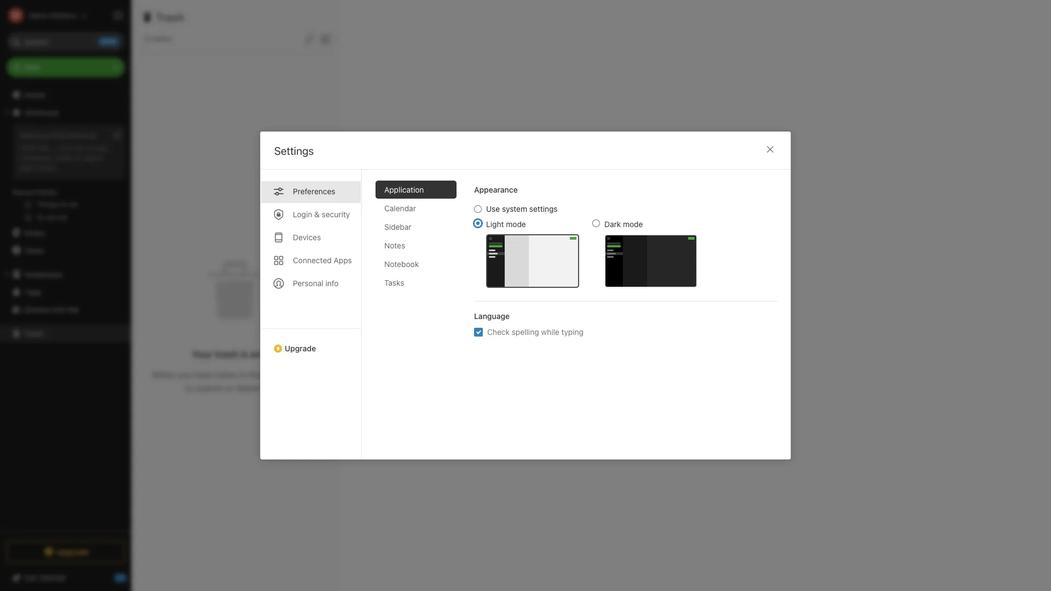 Task type: describe. For each thing, give the bounding box(es) containing it.
dark mode
[[604, 220, 643, 229]]

mode for dark mode
[[623, 220, 643, 229]]

here.
[[40, 163, 57, 172]]

your
[[192, 348, 212, 360]]

home
[[24, 90, 45, 99]]

when you have notes in the trash, click '...' to restore or delete them.
[[152, 370, 319, 393]]

dark
[[604, 220, 621, 229]]

...
[[51, 143, 58, 152]]

shared with me link
[[0, 301, 131, 318]]

notebook,
[[20, 153, 53, 162]]

connected
[[293, 256, 332, 265]]

to inside the "when you have notes in the trash, click '...' to restore or delete them."
[[185, 383, 193, 393]]

when
[[152, 370, 175, 380]]

light mode
[[486, 220, 526, 229]]

trash inside note list element
[[156, 11, 184, 24]]

the inside the "when you have notes in the trash, click '...' to restore or delete them."
[[249, 370, 261, 380]]

add your first shortcut
[[20, 131, 96, 140]]

is
[[240, 348, 248, 360]]

the inside group
[[38, 143, 49, 152]]

click the ...
[[20, 143, 58, 152]]

personal
[[293, 279, 323, 288]]

tasks button
[[0, 241, 131, 259]]

notes tab
[[376, 237, 457, 255]]

them.
[[263, 383, 286, 393]]

Check spelling while typing checkbox
[[474, 328, 483, 336]]

Search text field
[[14, 32, 117, 51]]

add
[[20, 163, 32, 172]]

stack
[[55, 153, 73, 162]]

tag
[[84, 153, 94, 162]]

devices
[[293, 233, 321, 242]]

to inside icon on a note, notebook, stack or tag to add it here.
[[96, 153, 103, 162]]

calendar
[[384, 204, 416, 213]]

info
[[325, 279, 339, 288]]

Light mode radio
[[474, 220, 482, 227]]

system
[[502, 204, 527, 214]]

note list element
[[131, 0, 340, 591]]

notebooks
[[25, 270, 63, 279]]

me
[[68, 305, 79, 314]]

preferences
[[293, 187, 335, 196]]

shared with me
[[24, 305, 79, 314]]

delete
[[236, 383, 261, 393]]

trash inside tree
[[24, 329, 44, 338]]

application tab
[[376, 181, 457, 199]]

apps
[[334, 256, 352, 265]]

trash,
[[264, 370, 286, 380]]

sidebar
[[384, 222, 412, 232]]

appearance
[[474, 185, 518, 194]]

calendar tab
[[376, 199, 457, 217]]

first
[[52, 131, 66, 140]]

personal info
[[293, 279, 339, 288]]

notes inside the "when you have notes in the trash, click '...' to restore or delete them."
[[215, 370, 237, 380]]

empty
[[250, 348, 279, 360]]

in
[[239, 370, 246, 380]]

option group containing use system settings
[[474, 204, 698, 288]]

click
[[20, 143, 36, 152]]

use
[[486, 204, 500, 214]]

1 vertical spatial notes
[[24, 228, 45, 237]]

settings
[[274, 145, 314, 157]]

security
[[322, 210, 350, 219]]

upgrade for the topmost upgrade popup button
[[285, 344, 316, 353]]

have
[[194, 370, 213, 380]]

check
[[487, 327, 510, 337]]

Dark mode radio
[[592, 220, 600, 227]]

shortcuts button
[[0, 103, 131, 121]]

connected apps
[[293, 256, 352, 265]]

icon on a note, notebook, stack or tag to add it here.
[[20, 143, 109, 172]]

shared
[[24, 305, 49, 314]]



Task type: vqa. For each thing, say whether or not it's contained in the screenshot.
Shared
yes



Task type: locate. For each thing, give the bounding box(es) containing it.
trash
[[156, 11, 184, 24], [24, 329, 44, 338]]

upgrade
[[285, 344, 316, 353], [57, 547, 89, 557]]

expand notebooks image
[[3, 270, 11, 279]]

the left ...
[[38, 143, 49, 152]]

application
[[384, 185, 424, 194]]

2 vertical spatial notes
[[384, 241, 405, 250]]

tab list for application
[[261, 170, 362, 459]]

1 horizontal spatial to
[[185, 383, 193, 393]]

notes down sidebar
[[384, 241, 405, 250]]

spelling
[[512, 327, 539, 337]]

or left delete in the left of the page
[[226, 383, 234, 393]]

with
[[51, 305, 66, 314]]

notes
[[38, 188, 57, 197], [24, 228, 45, 237], [384, 241, 405, 250]]

the
[[38, 143, 49, 152], [249, 370, 261, 380]]

tasks
[[24, 246, 44, 255], [384, 278, 404, 287]]

trash up 0 notes
[[156, 11, 184, 24]]

tags
[[25, 287, 41, 296]]

typing
[[561, 327, 584, 337]]

click
[[289, 370, 307, 380]]

close image
[[764, 143, 777, 156]]

tasks down notebook
[[384, 278, 404, 287]]

use system settings
[[486, 204, 558, 214]]

0
[[145, 34, 149, 43]]

1 vertical spatial upgrade button
[[7, 541, 125, 563]]

tags button
[[0, 283, 131, 301]]

None search field
[[14, 32, 117, 51]]

group
[[0, 121, 131, 228]]

0 horizontal spatial upgrade button
[[7, 541, 125, 563]]

mode right dark
[[623, 220, 643, 229]]

check spelling while typing
[[487, 327, 584, 337]]

group containing add your first shortcut
[[0, 121, 131, 228]]

1 horizontal spatial upgrade
[[285, 344, 316, 353]]

0 horizontal spatial trash
[[24, 329, 44, 338]]

notes left in
[[215, 370, 237, 380]]

while
[[541, 327, 559, 337]]

tree
[[0, 86, 131, 531]]

or inside the "when you have notes in the trash, click '...' to restore or delete them."
[[226, 383, 234, 393]]

1 horizontal spatial tasks
[[384, 278, 404, 287]]

upgrade for the left upgrade popup button
[[57, 547, 89, 557]]

a
[[86, 143, 90, 152]]

notes inside group
[[38, 188, 57, 197]]

0 vertical spatial or
[[75, 153, 82, 162]]

home link
[[0, 86, 131, 103]]

settings image
[[112, 9, 125, 22]]

1 vertical spatial or
[[226, 383, 234, 393]]

upgrade inside tab list
[[285, 344, 316, 353]]

the right in
[[249, 370, 261, 380]]

1 horizontal spatial or
[[226, 383, 234, 393]]

trash
[[215, 348, 238, 360]]

add
[[20, 131, 33, 140]]

1 vertical spatial notes
[[215, 370, 237, 380]]

tab list for appearance
[[376, 181, 465, 459]]

mode down system
[[506, 220, 526, 229]]

0 horizontal spatial or
[[75, 153, 82, 162]]

login & security
[[293, 210, 350, 219]]

tab list containing preferences
[[261, 170, 362, 459]]

notebook
[[384, 260, 419, 269]]

0 vertical spatial the
[[38, 143, 49, 152]]

trash link
[[0, 325, 131, 342]]

notebook tab
[[376, 255, 457, 273]]

tree containing home
[[0, 86, 131, 531]]

notes inside tab
[[384, 241, 405, 250]]

1 horizontal spatial upgrade button
[[261, 329, 361, 358]]

you
[[177, 370, 192, 380]]

option group
[[474, 204, 698, 288]]

0 horizontal spatial mode
[[506, 220, 526, 229]]

1 vertical spatial trash
[[24, 329, 44, 338]]

mode
[[506, 220, 526, 229], [623, 220, 643, 229]]

to down the "you"
[[185, 383, 193, 393]]

settings
[[529, 204, 558, 214]]

recent notes
[[13, 188, 57, 197]]

tasks inside button
[[24, 246, 44, 255]]

0 vertical spatial upgrade
[[285, 344, 316, 353]]

group inside tree
[[0, 121, 131, 228]]

tab list containing application
[[376, 181, 465, 459]]

light
[[486, 220, 504, 229]]

or down on
[[75, 153, 82, 162]]

notes up the tasks button
[[24, 228, 45, 237]]

your
[[35, 131, 50, 140]]

recent
[[13, 188, 36, 197]]

sidebar tab
[[376, 218, 457, 236]]

it
[[34, 163, 38, 172]]

notes right the recent
[[38, 188, 57, 197]]

tasks up 'notebooks'
[[24, 246, 44, 255]]

1 horizontal spatial tab list
[[376, 181, 465, 459]]

'...'
[[309, 370, 319, 380]]

0 horizontal spatial tasks
[[24, 246, 44, 255]]

tasks inside tab
[[384, 278, 404, 287]]

&
[[314, 210, 320, 219]]

upgrade button
[[261, 329, 361, 358], [7, 541, 125, 563]]

1 horizontal spatial the
[[249, 370, 261, 380]]

0 horizontal spatial to
[[96, 153, 103, 162]]

0 horizontal spatial the
[[38, 143, 49, 152]]

0 vertical spatial trash
[[156, 11, 184, 24]]

on
[[76, 143, 84, 152]]

icon
[[60, 143, 74, 152]]

0 vertical spatial notes
[[151, 34, 171, 43]]

note,
[[92, 143, 109, 152]]

notebooks link
[[0, 266, 131, 283]]

or inside icon on a note, notebook, stack or tag to add it here.
[[75, 153, 82, 162]]

new button
[[7, 57, 125, 77]]

1 vertical spatial to
[[185, 383, 193, 393]]

note window - empty element
[[340, 0, 1051, 591]]

trash down shared
[[24, 329, 44, 338]]

notes
[[151, 34, 171, 43], [215, 370, 237, 380]]

tab list
[[261, 170, 362, 459], [376, 181, 465, 459]]

0 vertical spatial to
[[96, 153, 103, 162]]

or
[[75, 153, 82, 162], [226, 383, 234, 393]]

tasks tab
[[376, 274, 457, 292]]

1 horizontal spatial trash
[[156, 11, 184, 24]]

1 mode from the left
[[506, 220, 526, 229]]

0 vertical spatial notes
[[38, 188, 57, 197]]

0 horizontal spatial tab list
[[261, 170, 362, 459]]

1 vertical spatial upgrade
[[57, 547, 89, 557]]

1 horizontal spatial notes
[[215, 370, 237, 380]]

shortcuts
[[25, 108, 59, 117]]

0 notes
[[145, 34, 171, 43]]

0 horizontal spatial upgrade
[[57, 547, 89, 557]]

notes right the 0 on the top left of the page
[[151, 34, 171, 43]]

Use system settings radio
[[474, 205, 482, 213]]

2 mode from the left
[[623, 220, 643, 229]]

1 horizontal spatial mode
[[623, 220, 643, 229]]

to
[[96, 153, 103, 162], [185, 383, 193, 393]]

1 vertical spatial tasks
[[384, 278, 404, 287]]

0 vertical spatial upgrade button
[[261, 329, 361, 358]]

language
[[474, 312, 510, 321]]

mode for light mode
[[506, 220, 526, 229]]

new
[[24, 62, 40, 72]]

restore
[[195, 383, 223, 393]]

1 vertical spatial the
[[249, 370, 261, 380]]

your trash is empty
[[192, 348, 279, 360]]

0 vertical spatial tasks
[[24, 246, 44, 255]]

to down note,
[[96, 153, 103, 162]]

login
[[293, 210, 312, 219]]

notes link
[[0, 224, 131, 241]]

0 horizontal spatial notes
[[151, 34, 171, 43]]

shortcut
[[68, 131, 96, 140]]



